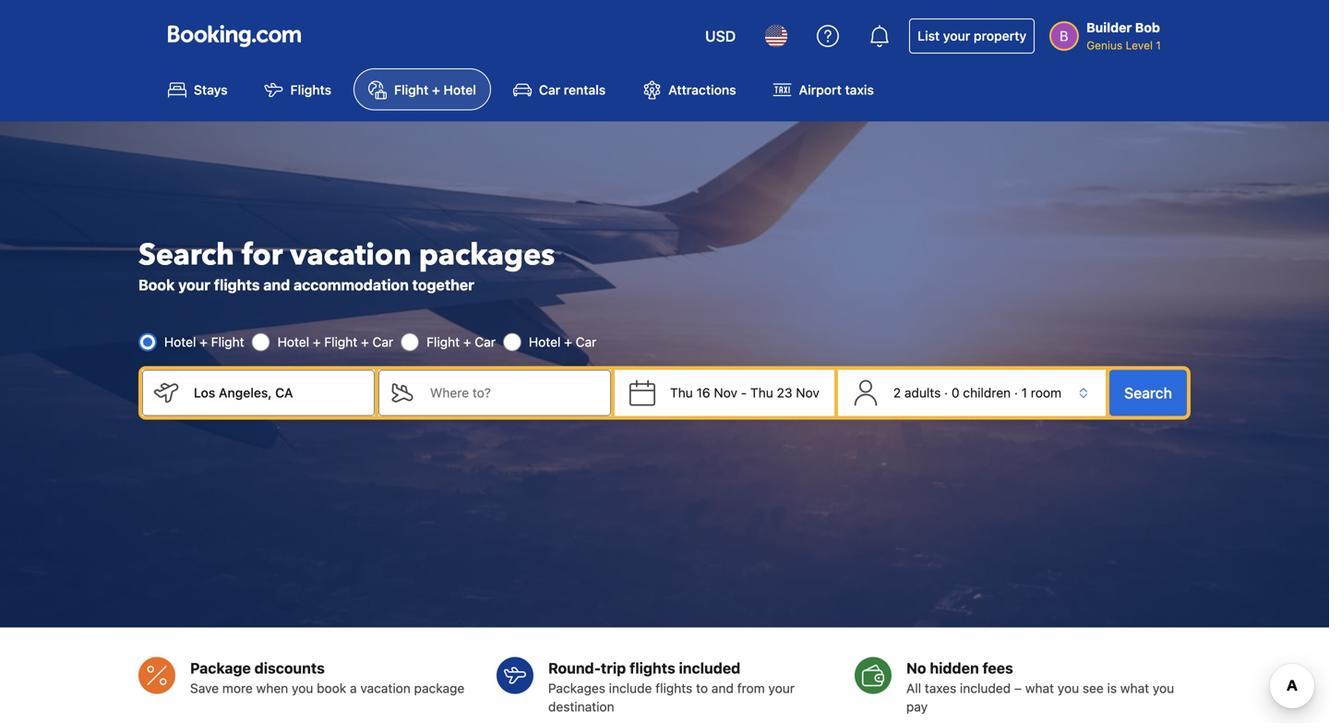 Task type: vqa. For each thing, say whether or not it's contained in the screenshot.
packages at the left of the page
yes



Task type: locate. For each thing, give the bounding box(es) containing it.
what right 'is'
[[1121, 681, 1150, 696]]

together
[[413, 276, 475, 294]]

booking.com online hotel reservations image
[[168, 25, 301, 47]]

1 vertical spatial vacation
[[361, 681, 411, 696]]

0 vertical spatial 1
[[1157, 39, 1162, 52]]

0 horizontal spatial and
[[263, 276, 290, 294]]

vacation
[[290, 235, 412, 275], [361, 681, 411, 696]]

no hidden fees all taxes included – what you see is what you pay
[[907, 659, 1175, 714]]

flights for trip
[[656, 681, 693, 696]]

1 horizontal spatial what
[[1121, 681, 1150, 696]]

1 vertical spatial search
[[1125, 384, 1173, 402]]

when
[[256, 681, 288, 696]]

+ for flight + car
[[464, 334, 472, 349]]

3 you from the left
[[1153, 681, 1175, 696]]

you left see
[[1058, 681, 1080, 696]]

1 vertical spatial flights
[[630, 659, 676, 677]]

flight + car
[[427, 334, 496, 349]]

included
[[679, 659, 741, 677], [960, 681, 1011, 696]]

+
[[432, 82, 440, 97], [200, 334, 208, 349], [313, 334, 321, 349], [361, 334, 369, 349], [464, 334, 472, 349], [564, 334, 572, 349]]

hotel + car
[[529, 334, 597, 349]]

hotel inside the "flight + hotel" link
[[444, 82, 476, 97]]

hotel for hotel + flight
[[164, 334, 196, 349]]

children
[[964, 385, 1011, 400]]

and right the "to"
[[712, 681, 734, 696]]

1 vertical spatial your
[[178, 276, 211, 294]]

1 horizontal spatial 1
[[1157, 39, 1162, 52]]

1 right level
[[1157, 39, 1162, 52]]

builder
[[1087, 20, 1133, 35]]

your right book
[[178, 276, 211, 294]]

1 nov from the left
[[714, 385, 738, 400]]

included down fees
[[960, 681, 1011, 696]]

fees
[[983, 659, 1014, 677]]

car
[[539, 82, 561, 97], [373, 334, 394, 349], [475, 334, 496, 349], [576, 334, 597, 349]]

is
[[1108, 681, 1118, 696]]

taxis
[[846, 82, 874, 97]]

0 vertical spatial search
[[139, 235, 234, 275]]

1 horizontal spatial included
[[960, 681, 1011, 696]]

bob
[[1136, 20, 1161, 35]]

room
[[1031, 385, 1062, 400]]

2 nov from the left
[[796, 385, 820, 400]]

flights left the "to"
[[656, 681, 693, 696]]

adults
[[905, 385, 941, 400]]

search
[[139, 235, 234, 275], [1125, 384, 1173, 402]]

what
[[1026, 681, 1055, 696], [1121, 681, 1150, 696]]

book
[[139, 276, 175, 294]]

and down for
[[263, 276, 290, 294]]

2 you from the left
[[1058, 681, 1080, 696]]

usd
[[706, 27, 736, 45]]

vacation up accommodation
[[290, 235, 412, 275]]

and inside round-trip flights included packages include flights to and from your destination
[[712, 681, 734, 696]]

0 vertical spatial your
[[944, 28, 971, 43]]

1 horizontal spatial ·
[[1015, 385, 1019, 400]]

1 horizontal spatial thu
[[751, 385, 774, 400]]

0 horizontal spatial search
[[139, 235, 234, 275]]

property
[[974, 28, 1027, 43]]

1 vertical spatial included
[[960, 681, 1011, 696]]

1 what from the left
[[1026, 681, 1055, 696]]

your
[[944, 28, 971, 43], [178, 276, 211, 294], [769, 681, 795, 696]]

book
[[317, 681, 347, 696]]

1 horizontal spatial search
[[1125, 384, 1173, 402]]

your right from on the bottom of the page
[[769, 681, 795, 696]]

flights
[[214, 276, 260, 294], [630, 659, 676, 677], [656, 681, 693, 696]]

vacation inside package discounts save more when you book a vacation package
[[361, 681, 411, 696]]

23
[[777, 385, 793, 400]]

vacation right "a"
[[361, 681, 411, 696]]

1 you from the left
[[292, 681, 313, 696]]

flight
[[394, 82, 429, 97], [211, 334, 244, 349], [324, 334, 358, 349], [427, 334, 460, 349]]

0 horizontal spatial you
[[292, 681, 313, 696]]

flights inside search for vacation packages book your flights and accommodation together
[[214, 276, 260, 294]]

list
[[918, 28, 940, 43]]

search inside search for vacation packages book your flights and accommodation together
[[139, 235, 234, 275]]

hotel + flight
[[164, 334, 244, 349]]

nov left -
[[714, 385, 738, 400]]

0 horizontal spatial ·
[[945, 385, 949, 400]]

0 horizontal spatial included
[[679, 659, 741, 677]]

and
[[263, 276, 290, 294], [712, 681, 734, 696]]

1 horizontal spatial and
[[712, 681, 734, 696]]

flight + hotel
[[394, 82, 476, 97]]

you right 'is'
[[1153, 681, 1175, 696]]

list your property link
[[910, 18, 1035, 54]]

usd button
[[695, 14, 747, 58]]

0 horizontal spatial what
[[1026, 681, 1055, 696]]

from
[[738, 681, 765, 696]]

a
[[350, 681, 357, 696]]

+ for flight + hotel
[[432, 82, 440, 97]]

thu right -
[[751, 385, 774, 400]]

·
[[945, 385, 949, 400], [1015, 385, 1019, 400]]

1 horizontal spatial nov
[[796, 385, 820, 400]]

stays link
[[153, 68, 243, 110]]

flights up include
[[630, 659, 676, 677]]

flights down for
[[214, 276, 260, 294]]

attractions
[[669, 82, 737, 97]]

· left the "0"
[[945, 385, 949, 400]]

2 vertical spatial your
[[769, 681, 795, 696]]

included inside no hidden fees all taxes included – what you see is what you pay
[[960, 681, 1011, 696]]

included inside round-trip flights included packages include flights to and from your destination
[[679, 659, 741, 677]]

round-
[[549, 659, 601, 677]]

you down discounts
[[292, 681, 313, 696]]

1 vertical spatial 1
[[1022, 385, 1028, 400]]

see
[[1083, 681, 1104, 696]]

0 vertical spatial flights
[[214, 276, 260, 294]]

thu left 16
[[670, 385, 693, 400]]

destination
[[549, 699, 615, 714]]

search for vacation packages book your flights and accommodation together
[[139, 235, 555, 294]]

0 horizontal spatial nov
[[714, 385, 738, 400]]

your inside search for vacation packages book your flights and accommodation together
[[178, 276, 211, 294]]

search inside button
[[1125, 384, 1173, 402]]

0 vertical spatial and
[[263, 276, 290, 294]]

your inside round-trip flights included packages include flights to and from your destination
[[769, 681, 795, 696]]

1 horizontal spatial you
[[1058, 681, 1080, 696]]

· right children
[[1015, 385, 1019, 400]]

airport taxis
[[799, 82, 874, 97]]

2 vertical spatial flights
[[656, 681, 693, 696]]

included up the "to"
[[679, 659, 741, 677]]

1
[[1157, 39, 1162, 52], [1022, 385, 1028, 400]]

thu
[[670, 385, 693, 400], [751, 385, 774, 400]]

0 horizontal spatial your
[[178, 276, 211, 294]]

vacation inside search for vacation packages book your flights and accommodation together
[[290, 235, 412, 275]]

1 vertical spatial and
[[712, 681, 734, 696]]

you
[[292, 681, 313, 696], [1058, 681, 1080, 696], [1153, 681, 1175, 696]]

1 thu from the left
[[670, 385, 693, 400]]

nov
[[714, 385, 738, 400], [796, 385, 820, 400]]

nov right 23 on the right bottom of the page
[[796, 385, 820, 400]]

attractions link
[[628, 68, 751, 110]]

0 horizontal spatial thu
[[670, 385, 693, 400]]

0 vertical spatial included
[[679, 659, 741, 677]]

and inside search for vacation packages book your flights and accommodation together
[[263, 276, 290, 294]]

2 horizontal spatial you
[[1153, 681, 1175, 696]]

1 horizontal spatial your
[[769, 681, 795, 696]]

1 left 'room'
[[1022, 385, 1028, 400]]

package discounts save more when you book a vacation package
[[190, 659, 465, 696]]

1 inside "builder bob genius level 1"
[[1157, 39, 1162, 52]]

–
[[1015, 681, 1022, 696]]

your right list
[[944, 28, 971, 43]]

hotel
[[444, 82, 476, 97], [164, 334, 196, 349], [278, 334, 309, 349], [529, 334, 561, 349]]

0 vertical spatial vacation
[[290, 235, 412, 275]]

what right –
[[1026, 681, 1055, 696]]



Task type: describe. For each thing, give the bounding box(es) containing it.
flights for for
[[214, 276, 260, 294]]

to
[[696, 681, 708, 696]]

round-trip flights included packages include flights to and from your destination
[[549, 659, 795, 714]]

list your property
[[918, 28, 1027, 43]]

all
[[907, 681, 922, 696]]

0 horizontal spatial 1
[[1022, 385, 1028, 400]]

accommodation
[[294, 276, 409, 294]]

taxes
[[925, 681, 957, 696]]

hotel for hotel + car
[[529, 334, 561, 349]]

package
[[190, 659, 251, 677]]

hotel for hotel + flight + car
[[278, 334, 309, 349]]

search for search for vacation packages book your flights and accommodation together
[[139, 235, 234, 275]]

Where to? field
[[416, 370, 611, 416]]

save
[[190, 681, 219, 696]]

flight + hotel link
[[354, 68, 491, 110]]

builder bob genius level 1
[[1087, 20, 1162, 52]]

stays
[[194, 82, 228, 97]]

airport taxis link
[[759, 68, 889, 110]]

thu 16 nov - thu 23 nov
[[670, 385, 820, 400]]

package
[[414, 681, 465, 696]]

flights link
[[250, 68, 346, 110]]

search button
[[1110, 370, 1188, 416]]

packages
[[549, 681, 606, 696]]

for
[[242, 235, 283, 275]]

level
[[1126, 39, 1154, 52]]

2 thu from the left
[[751, 385, 774, 400]]

more
[[222, 681, 253, 696]]

Where from? field
[[179, 370, 375, 416]]

1 · from the left
[[945, 385, 949, 400]]

2 what from the left
[[1121, 681, 1150, 696]]

car rentals link
[[499, 68, 621, 110]]

packages
[[419, 235, 555, 275]]

you inside package discounts save more when you book a vacation package
[[292, 681, 313, 696]]

genius
[[1087, 39, 1123, 52]]

-
[[741, 385, 747, 400]]

+ for hotel + flight + car
[[313, 334, 321, 349]]

pay
[[907, 699, 928, 714]]

0
[[952, 385, 960, 400]]

2
[[894, 385, 902, 400]]

no
[[907, 659, 927, 677]]

16
[[697, 385, 711, 400]]

hidden
[[930, 659, 980, 677]]

include
[[609, 681, 652, 696]]

2 · from the left
[[1015, 385, 1019, 400]]

2 horizontal spatial your
[[944, 28, 971, 43]]

hotel + flight + car
[[278, 334, 394, 349]]

car rentals
[[539, 82, 606, 97]]

+ for hotel + car
[[564, 334, 572, 349]]

discounts
[[255, 659, 325, 677]]

+ for hotel + flight
[[200, 334, 208, 349]]

airport
[[799, 82, 842, 97]]

2 adults · 0 children · 1 room
[[894, 385, 1062, 400]]

trip
[[601, 659, 626, 677]]

flights
[[291, 82, 332, 97]]

search for search
[[1125, 384, 1173, 402]]

rentals
[[564, 82, 606, 97]]



